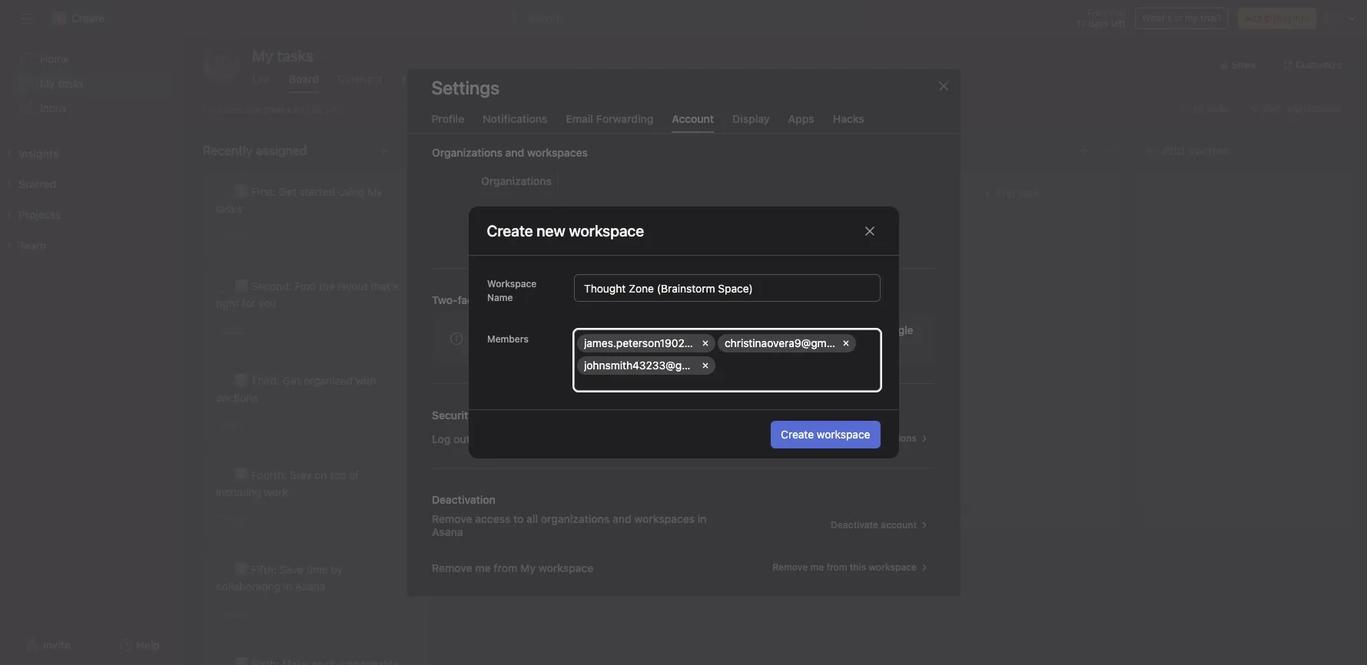 Task type: describe. For each thing, give the bounding box(es) containing it.
by
[[331, 563, 343, 576]]

2️⃣ second: find the layout that's right for you
[[216, 280, 399, 310]]

create workspace button
[[771, 421, 880, 448]]

calendar link
[[338, 72, 383, 93]]

add for the leftmost add task button
[[528, 461, 548, 474]]

17
[[1077, 18, 1086, 29]]

oct 30 for 1️⃣ first: get started using my tasks
[[220, 231, 250, 242]]

0 horizontal spatial jan
[[453, 420, 469, 431]]

you inside two-factor authentication is not available for your account because you login with single sign-on (sso).
[[811, 323, 829, 336]]

0 horizontal spatial and
[[505, 146, 524, 159]]

add billing info button
[[1238, 8, 1317, 29]]

completed image for 3️⃣ third: get organized with sections
[[214, 372, 232, 390]]

0 vertical spatial 2024
[[557, 325, 580, 337]]

third:
[[251, 374, 280, 387]]

because
[[766, 323, 808, 336]]

oct for 1️⃣ first: get started using my tasks
[[220, 231, 236, 242]]

share button
[[1213, 55, 1264, 76]]

in inside button
[[1175, 12, 1183, 24]]

browser
[[646, 432, 687, 445]]

workspaces inside remove access to all organizations and workspaces in asana
[[634, 512, 695, 525]]

1 sessions from the left
[[500, 432, 544, 445]]

in inside 5️⃣ fifth: save time by collaborating in asana
[[284, 580, 292, 593]]

list link
[[252, 72, 271, 93]]

my tasks
[[40, 77, 84, 90]]

completed image for 4️⃣ fourth: stay on top of incoming work
[[214, 467, 232, 485]]

display
[[733, 112, 770, 125]]

other
[[852, 432, 875, 444]]

save
[[280, 563, 303, 576]]

remove access to all organizations and workspaces in asana
[[432, 512, 707, 538]]

completed
[[245, 103, 291, 115]]

account
[[672, 112, 714, 125]]

Completed checkbox
[[214, 277, 232, 296]]

not
[[617, 323, 633, 336]]

all for organizations
[[526, 512, 538, 525]]

my workspace create new workspace
[[568, 206, 669, 238]]

board
[[289, 72, 319, 85]]

3 completed image from the top
[[214, 656, 232, 666]]

create for create a new robot
[[468, 297, 501, 310]]

1 for oct 25 – 27
[[619, 247, 623, 259]]

log for log out of all sessions except this current browser
[[432, 432, 450, 445]]

notifications
[[483, 112, 548, 125]]

oct 30 button for 3️⃣ third: get organized with sections
[[220, 420, 250, 431]]

my tasks
[[252, 47, 314, 65]]

completed image for create a new robot
[[447, 294, 466, 313]]

find inside 2️⃣ second: find the layout that's right for you
[[295, 280, 316, 293]]

workspace for my workspace create new workspace
[[621, 226, 669, 238]]

from for this
[[826, 561, 847, 573]]

create for create workspace
[[781, 428, 814, 441]]

completed checkbox for 1️⃣ first: get started using my tasks
[[214, 183, 232, 201]]

single
[[883, 323, 913, 336]]

log for log out other sessions
[[816, 432, 832, 444]]

27
[[494, 247, 504, 259]]

on for of
[[314, 469, 327, 482]]

to
[[513, 512, 523, 525]]

first:
[[251, 185, 276, 198]]

4️⃣
[[234, 469, 248, 482]]

create inside 'my workspace create new workspace'
[[568, 226, 598, 238]]

name
[[487, 292, 513, 304]]

completed image for 1️⃣ first: get started using my tasks
[[214, 183, 232, 201]]

organizations for organizations
[[481, 174, 551, 187]]

1 vertical spatial add task
[[528, 461, 573, 474]]

forwarding
[[596, 112, 654, 125]]

tasks inside global element
[[58, 77, 84, 90]]

deactivate account button
[[824, 515, 936, 536]]

a
[[504, 297, 510, 310]]

display button
[[733, 112, 770, 133]]

workspace for remove me from this workspace
[[869, 561, 917, 573]]

oct 30 for 5️⃣ fifth: save time by collaborating in asana
[[220, 609, 250, 620]]

christinaovera9@gmail.com
[[724, 337, 862, 350]]

create for create new workspace
[[487, 222, 533, 239]]

my
[[1185, 12, 1198, 24]]

share
[[1232, 59, 1257, 71]]

this inside button
[[850, 561, 866, 573]]

out for of
[[453, 432, 470, 445]]

get for organized
[[283, 374, 301, 387]]

organized
[[304, 374, 353, 387]]

log out other sessions
[[816, 432, 917, 444]]

get for started
[[279, 185, 297, 198]]

section
[[1188, 144, 1230, 158]]

of inside 4️⃣ fourth: stay on top of incoming work
[[349, 469, 359, 482]]

5️⃣ fifth: save time by collaborating in asana
[[216, 563, 343, 593]]

remove for remove me from this workspace
[[772, 561, 808, 573]]

my inside global element
[[40, 77, 55, 90]]

sessions inside the log out other sessions button
[[878, 432, 917, 444]]

0 horizontal spatial this
[[584, 432, 603, 445]]

with inside 3️⃣ third: get organized with sections
[[356, 374, 376, 387]]

for inside two-factor authentication is not available for your account because you login with single sign-on (sso).
[[682, 323, 696, 336]]

work
[[264, 486, 288, 499]]

deactivate account
[[831, 519, 917, 531]]

for inside 2️⃣ second: find the layout that's right for you
[[242, 297, 256, 310]]

search list box
[[502, 6, 871, 31]]

my tasks link
[[9, 71, 175, 96]]

organizations
[[541, 512, 609, 525]]

add section button
[[1138, 137, 1236, 164]]

1 vertical spatial find
[[468, 391, 489, 404]]

top
[[330, 469, 346, 482]]

with inside two-factor authentication is not available for your account because you login with single sign-on (sso).
[[859, 323, 880, 336]]

oct for 2️⃣ second: find the layout that's right for you
[[220, 325, 236, 337]]

oct 30 for 3️⃣ third: get organized with sections
[[220, 420, 250, 431]]

security
[[432, 409, 474, 422]]

tasks inside 1️⃣ first: get started using my tasks
[[216, 202, 242, 215]]

robot
[[536, 297, 563, 310]]

remove me from this workspace
[[772, 561, 917, 573]]

deactivation
[[432, 493, 495, 506]]

stay
[[290, 469, 312, 482]]

1 for today 12:00am – jan 1, 2024
[[619, 325, 623, 336]]

2️⃣
[[234, 280, 248, 293]]

asana inside 5️⃣ fifth: save time by collaborating in asana
[[295, 580, 326, 593]]

1 horizontal spatial add task
[[995, 187, 1040, 200]]

1️⃣ first: get started using my tasks
[[216, 185, 383, 215]]

days
[[1089, 18, 1109, 29]]

rules for crucial tasks! image
[[586, 144, 598, 157]]

trial?
[[1201, 12, 1222, 24]]

brand
[[468, 202, 498, 215]]

12:00am
[[482, 325, 519, 337]]

5️⃣
[[234, 563, 248, 576]]

current
[[606, 432, 643, 445]]

brand meeting with the marketing team
[[450, 202, 636, 232]]

25
[[472, 247, 483, 259]]

create new workspace dialog
[[468, 207, 899, 459]]

available
[[636, 323, 679, 336]]

johnsmith43233@gmail.com cell
[[577, 357, 726, 375]]

account inside two-factor authentication is not available for your account because you login with single sign-on (sso).
[[723, 323, 763, 336]]

oct for 3️⃣ third: get organized with sections
[[220, 420, 236, 431]]

marketing
[[586, 202, 636, 215]]

list
[[252, 72, 271, 85]]

email
[[566, 112, 593, 125]]

close this dialog image
[[864, 225, 876, 237]]

on inside two-factor authentication is not available for your account because you login with single sign-on (sso).
[[500, 340, 513, 353]]

completed checkbox for 4️⃣ fourth: stay on top of incoming work
[[214, 467, 232, 485]]

remove me from this workspace button
[[765, 557, 936, 578]]

organizations for organizations and workspaces
[[432, 146, 502, 159]]

create new workspace
[[487, 222, 644, 239]]

two- for two-factor authentication
[[432, 293, 457, 306]]

billing
[[1265, 12, 1291, 24]]

last task completed on oct 24
[[203, 103, 337, 115]]

profile button
[[432, 112, 464, 133]]

free trial 17 days left
[[1077, 7, 1126, 29]]

remove me from my workspace
[[432, 561, 593, 574]]

authentication for two-factor authentication
[[490, 293, 564, 306]]

oct for 4️⃣ fourth: stay on top of incoming work
[[220, 514, 236, 526]]

account button
[[672, 112, 714, 133]]

organizations and workspaces
[[432, 146, 588, 159]]

30 for 3️⃣ third: get organized with sections
[[238, 420, 250, 431]]

your
[[699, 323, 720, 336]]

email forwarding button
[[566, 112, 654, 133]]

0 horizontal spatial add task button
[[437, 454, 652, 482]]

1 horizontal spatial of
[[473, 432, 483, 445]]

none text field inside create new workspace dialog
[[574, 274, 880, 302]]

oct 30 button for 4️⃣ fourth: stay on top of incoming work
[[220, 514, 250, 526]]

1 horizontal spatial add task button
[[913, 180, 1110, 208]]

0 horizontal spatial 2024
[[487, 420, 509, 431]]

you inside 2️⃣ second: find the layout that's right for you
[[259, 297, 276, 310]]



Task type: locate. For each thing, give the bounding box(es) containing it.
with up create new workspace
[[544, 202, 564, 215]]

oct 30 button down collaborating
[[220, 609, 250, 620]]

add for add section button
[[1162, 144, 1185, 158]]

you left login
[[811, 323, 829, 336]]

2 1 from the top
[[619, 325, 623, 336]]

completed image for 5️⃣ fifth: save time by collaborating in asana
[[214, 561, 232, 580]]

the for layout
[[319, 280, 335, 293]]

task for the leftmost add task button
[[551, 461, 573, 474]]

inbox link
[[9, 96, 175, 121]]

completed image left "4️⃣"
[[214, 467, 232, 485]]

oct 30 button for 1️⃣ first: get started using my tasks
[[220, 231, 250, 242]]

this
[[584, 432, 603, 445], [850, 561, 866, 573]]

2024 right 1,
[[557, 325, 580, 337]]

1 vertical spatial add task button
[[437, 454, 652, 482]]

the left layout
[[319, 280, 335, 293]]

30 for 2️⃣ second: find the layout that's right for you
[[238, 325, 250, 337]]

0 horizontal spatial sessions
[[500, 432, 544, 445]]

0 vertical spatial find
[[295, 280, 316, 293]]

find right second:
[[295, 280, 316, 293]]

and inside remove access to all organizations and workspaces in asana
[[612, 512, 631, 525]]

0 vertical spatial get
[[279, 185, 297, 198]]

from down deactivate
[[826, 561, 847, 573]]

0 horizontal spatial account
[[723, 323, 763, 336]]

1 vertical spatial two-
[[475, 323, 500, 336]]

calendar
[[338, 72, 383, 85]]

get right the third:
[[283, 374, 301, 387]]

30 for 5️⃣ fifth: save time by collaborating in asana
[[238, 609, 250, 620]]

what's
[[1142, 12, 1172, 24]]

christinaovera9@gmail.com cell
[[718, 334, 862, 353]]

workspace inside button
[[817, 428, 870, 441]]

close image
[[937, 80, 950, 92]]

0 vertical spatial completed image
[[214, 183, 232, 201]]

row containing james.peterson1902@gmail.com
[[577, 334, 877, 379]]

3 oct 30 button from the top
[[220, 420, 250, 431]]

1 vertical spatial 2024
[[487, 420, 509, 431]]

0 horizontal spatial of
[[349, 469, 359, 482]]

tasks
[[58, 77, 84, 90], [216, 202, 242, 215]]

me for this
[[810, 561, 824, 573]]

incoming
[[216, 486, 261, 499]]

get inside 3️⃣ third: get organized with sections
[[283, 374, 301, 387]]

log left other
[[816, 432, 832, 444]]

on down 12:00am
[[500, 340, 513, 353]]

ja button
[[203, 47, 240, 84]]

sign-
[[475, 340, 500, 353]]

1 oct 30 button from the top
[[220, 231, 250, 242]]

team
[[450, 219, 474, 232]]

new
[[601, 226, 619, 238], [513, 297, 533, 310]]

jan left 12,
[[453, 420, 469, 431]]

30 down sections
[[238, 420, 250, 431]]

0 vertical spatial for
[[242, 297, 256, 310]]

layout
[[338, 280, 368, 293]]

second:
[[251, 280, 292, 293]]

out
[[453, 432, 470, 445], [835, 432, 849, 444]]

members
[[487, 334, 528, 345]]

of right top
[[349, 469, 359, 482]]

create inside button
[[781, 428, 814, 441]]

authentication down workspace on the top left of page
[[490, 293, 564, 306]]

0 vertical spatial with
[[544, 202, 564, 215]]

create down workspaces
[[487, 222, 533, 239]]

oct 30 button for 5️⃣ fifth: save time by collaborating in asana
[[220, 609, 250, 620]]

1 log from the left
[[432, 432, 450, 445]]

0 vertical spatial –
[[486, 247, 491, 259]]

account
[[723, 323, 763, 336], [881, 519, 917, 531]]

add section
[[1162, 144, 1230, 158]]

tasks down home
[[58, 77, 84, 90]]

completed checkbox for 5️⃣ fifth: save time by collaborating in asana
[[214, 561, 232, 580]]

new right a
[[513, 297, 533, 310]]

row inside create new workspace dialog
[[577, 334, 877, 379]]

1 horizontal spatial –
[[522, 325, 527, 337]]

account inside button
[[881, 519, 917, 531]]

apps
[[788, 112, 815, 125]]

1 vertical spatial you
[[811, 323, 829, 336]]

0 horizontal spatial tasks
[[58, 77, 84, 90]]

oct 30 button
[[220, 231, 250, 242], [220, 325, 250, 337], [220, 420, 250, 431], [220, 514, 250, 526], [220, 609, 250, 620]]

with inside brand meeting with the marketing team
[[544, 202, 564, 215]]

oct 30 down incoming
[[220, 514, 250, 526]]

completed image up today
[[447, 294, 466, 313]]

1 oct 30 from the top
[[220, 231, 250, 242]]

1 30 from the top
[[238, 231, 250, 242]]

sections
[[216, 391, 258, 404]]

invite
[[43, 639, 71, 652]]

completed image for 2️⃣ second: find the layout that's right for you
[[214, 277, 232, 296]]

0 horizontal spatial log
[[432, 432, 450, 445]]

2 oct 30 button from the top
[[220, 325, 250, 337]]

this right "except"
[[584, 432, 603, 445]]

my up create new workspace
[[568, 206, 583, 219]]

1 out from the left
[[453, 432, 470, 445]]

0 horizontal spatial two-
[[432, 293, 457, 306]]

notifications button
[[483, 112, 548, 133]]

1 from from the left
[[493, 561, 517, 574]]

oct 30 down right
[[220, 325, 250, 337]]

organizations up the meeting
[[481, 174, 551, 187]]

oct 30 button down incoming
[[220, 514, 250, 526]]

1 horizontal spatial two-
[[475, 323, 500, 336]]

log down security
[[432, 432, 450, 445]]

all down the 'jan 12, 2024'
[[486, 432, 497, 445]]

oct down 1️⃣
[[220, 231, 236, 242]]

1 horizontal spatial and
[[612, 512, 631, 525]]

1 horizontal spatial find
[[468, 391, 489, 404]]

oct 30 button down sections
[[220, 420, 250, 431]]

Completed checkbox
[[214, 183, 232, 201], [447, 294, 466, 313], [214, 372, 232, 390], [214, 467, 232, 485], [214, 561, 232, 580], [214, 656, 232, 666]]

the inside 2️⃣ second: find the layout that's right for you
[[319, 280, 335, 293]]

johnsmith43233@gmail.com
[[584, 359, 726, 372]]

5 oct 30 from the top
[[220, 609, 250, 620]]

0 horizontal spatial asana
[[295, 580, 326, 593]]

from down access
[[493, 561, 517, 574]]

out left other
[[835, 432, 849, 444]]

2 oct 30 from the top
[[220, 325, 250, 337]]

jan 12, 2024 button
[[453, 420, 509, 431]]

hacks button
[[833, 112, 864, 133]]

all
[[486, 432, 497, 445], [526, 512, 538, 525]]

profile
[[432, 112, 464, 125]]

remove inside button
[[772, 561, 808, 573]]

global element
[[0, 38, 184, 130]]

1 horizontal spatial you
[[811, 323, 829, 336]]

two- up today
[[432, 293, 457, 306]]

in
[[1175, 12, 1183, 24], [697, 512, 707, 525], [284, 580, 292, 593]]

2024 right 12,
[[487, 420, 509, 431]]

and right organizations
[[612, 512, 631, 525]]

30 down right
[[238, 325, 250, 337]]

0 horizontal spatial in
[[284, 580, 292, 593]]

3️⃣
[[234, 374, 248, 387]]

my inside 1️⃣ first: get started using my tasks
[[368, 185, 383, 198]]

0 horizontal spatial factor
[[457, 293, 488, 306]]

1 horizontal spatial account
[[881, 519, 917, 531]]

remove inside remove access to all organizations and workspaces in asana
[[432, 512, 472, 525]]

1 horizontal spatial from
[[826, 561, 847, 573]]

1 1 button from the top
[[616, 246, 639, 261]]

two-factor authentication
[[432, 293, 564, 306]]

two- inside two-factor authentication is not available for your account because you login with single sign-on (sso).
[[475, 323, 500, 336]]

two-
[[432, 293, 457, 306], [475, 323, 500, 336]]

1 horizontal spatial this
[[850, 561, 866, 573]]

30
[[238, 231, 250, 242], [238, 325, 250, 337], [238, 420, 250, 431], [238, 514, 250, 526], [238, 609, 250, 620]]

workspace inside button
[[869, 561, 917, 573]]

1 vertical spatial organizations
[[481, 174, 551, 187]]

2 log from the left
[[816, 432, 832, 444]]

right
[[216, 297, 239, 310]]

30 down incoming
[[238, 514, 250, 526]]

with right organized at the bottom left of the page
[[356, 374, 376, 387]]

30 for 1️⃣ first: get started using my tasks
[[238, 231, 250, 242]]

0 vertical spatial workspaces
[[527, 146, 588, 159]]

1 vertical spatial get
[[283, 374, 301, 387]]

on
[[294, 103, 304, 115], [500, 340, 513, 353], [314, 469, 327, 482]]

oct down collaborating
[[220, 609, 236, 620]]

2 completed image from the top
[[214, 372, 232, 390]]

email forwarding
[[566, 112, 654, 125]]

remove for remove me from my workspace
[[432, 561, 472, 574]]

today 12:00am – jan 1, 2024
[[453, 325, 580, 337]]

add task image
[[1078, 144, 1090, 157]]

for left your
[[682, 323, 696, 336]]

authentication down robot
[[532, 323, 603, 336]]

1 button for oct 25 – 27
[[616, 246, 639, 261]]

3 oct 30 from the top
[[220, 420, 250, 431]]

0 horizontal spatial me
[[475, 561, 491, 574]]

account right your
[[723, 323, 763, 336]]

oct left '25'
[[453, 247, 469, 259]]

what's in my trial? button
[[1135, 8, 1229, 29]]

1 horizontal spatial tasks
[[216, 202, 242, 215]]

1️⃣
[[234, 185, 248, 198]]

0 vertical spatial 1
[[619, 247, 623, 259]]

get
[[279, 185, 297, 198], [283, 374, 301, 387]]

0 horizontal spatial for
[[242, 297, 256, 310]]

workspace name
[[487, 278, 536, 304]]

oct 30 for 4️⃣ fourth: stay on top of incoming work
[[220, 514, 250, 526]]

0 horizontal spatial –
[[486, 247, 491, 259]]

hacks
[[833, 112, 864, 125]]

two- for two-factor authentication is not available for your account because you login with single sign-on (sso).
[[475, 323, 500, 336]]

30 for 4️⃣ fourth: stay on top of incoming work
[[238, 514, 250, 526]]

authentication for two-factor authentication is not available for your account because you login with single sign-on (sso).
[[532, 323, 603, 336]]

apps button
[[788, 112, 815, 133]]

in inside remove access to all organizations and workspaces in asana
[[697, 512, 707, 525]]

0 vertical spatial the
[[567, 202, 583, 215]]

add task image
[[377, 144, 389, 157]]

1 horizontal spatial all
[[526, 512, 538, 525]]

3 30 from the top
[[238, 420, 250, 431]]

2 1 button from the top
[[616, 323, 639, 339]]

search button
[[502, 6, 871, 31]]

completed image
[[214, 183, 232, 201], [214, 372, 232, 390], [214, 656, 232, 666]]

1
[[619, 247, 623, 259], [619, 325, 623, 336]]

me down deactivate account button
[[810, 561, 824, 573]]

1 vertical spatial account
[[881, 519, 917, 531]]

1 horizontal spatial jan
[[530, 325, 545, 337]]

remove
[[432, 512, 472, 525], [432, 561, 472, 574], [772, 561, 808, 573]]

row
[[577, 334, 877, 379]]

hide sidebar image
[[20, 12, 32, 25]]

oct 30 button down right
[[220, 325, 250, 337]]

1 vertical spatial of
[[349, 469, 359, 482]]

0 vertical spatial factor
[[457, 293, 488, 306]]

0 horizontal spatial new
[[513, 297, 533, 310]]

on down board link
[[294, 103, 304, 115]]

1 horizontal spatial factor
[[500, 323, 529, 336]]

none text field inside row
[[721, 357, 732, 375]]

0 horizontal spatial find
[[295, 280, 316, 293]]

workspaces
[[489, 206, 551, 219]]

24
[[325, 103, 337, 115]]

the up create new workspace
[[567, 202, 583, 215]]

1 horizontal spatial sessions
[[878, 432, 917, 444]]

0 vertical spatial of
[[473, 432, 483, 445]]

jan left 1,
[[530, 325, 545, 337]]

1 horizontal spatial with
[[544, 202, 564, 215]]

and
[[505, 146, 524, 159], [612, 512, 631, 525]]

1 horizontal spatial 2024
[[557, 325, 580, 337]]

2 vertical spatial on
[[314, 469, 327, 482]]

2 me from the left
[[810, 561, 824, 573]]

new inside 'my workspace create new workspace'
[[601, 226, 619, 238]]

factor up today
[[457, 293, 488, 306]]

factor up '(sso).'
[[500, 323, 529, 336]]

completed image up right
[[214, 277, 232, 296]]

meeting
[[500, 202, 541, 215]]

–
[[486, 247, 491, 259], [522, 325, 527, 337]]

4 oct 30 from the top
[[220, 514, 250, 526]]

the inside brand meeting with the marketing team
[[567, 202, 583, 215]]

1 vertical spatial new
[[513, 297, 533, 310]]

1 button for today 12:00am – jan 1, 2024
[[616, 323, 639, 339]]

30 down 1️⃣
[[238, 231, 250, 242]]

1 vertical spatial 1 button
[[616, 323, 639, 339]]

completed checkbox for 3️⃣ third: get organized with sections
[[214, 372, 232, 390]]

3️⃣ third: get organized with sections
[[216, 374, 376, 404]]

1 horizontal spatial out
[[835, 432, 849, 444]]

all inside remove access to all organizations and workspaces in asana
[[526, 512, 538, 525]]

4 oct 30 button from the top
[[220, 514, 250, 526]]

oct 30 button for 2️⃣ second: find the layout that's right for you
[[220, 325, 250, 337]]

asana down time
[[295, 580, 326, 593]]

1 vertical spatial authentication
[[532, 323, 603, 336]]

1 vertical spatial jan
[[453, 420, 469, 431]]

0 vertical spatial this
[[584, 432, 603, 445]]

me inside button
[[810, 561, 824, 573]]

1 vertical spatial this
[[850, 561, 866, 573]]

all for sessions
[[486, 432, 497, 445]]

– up '(sso).'
[[522, 325, 527, 337]]

me for my
[[475, 561, 491, 574]]

for down 2️⃣
[[242, 297, 256, 310]]

0 horizontal spatial you
[[259, 297, 276, 310]]

2 out from the left
[[835, 432, 849, 444]]

out down jan 12, 2024 button
[[453, 432, 470, 445]]

2 horizontal spatial on
[[500, 340, 513, 353]]

4 30 from the top
[[238, 514, 250, 526]]

1 1 from the top
[[619, 247, 623, 259]]

1 vertical spatial on
[[500, 340, 513, 353]]

that's
[[371, 280, 399, 293]]

1 vertical spatial –
[[522, 325, 527, 337]]

0 vertical spatial asana
[[432, 525, 463, 538]]

add inside button
[[1245, 12, 1262, 24]]

invite button
[[15, 632, 81, 659]]

two-factor authentication is not available for your account because you login with single sign-on (sso).
[[475, 323, 913, 353]]

factor for two-factor authentication is not available for your account because you login with single sign-on (sso).
[[500, 323, 529, 336]]

inbox
[[40, 101, 67, 115]]

1 horizontal spatial in
[[697, 512, 707, 525]]

my inside 'my workspace create new workspace'
[[568, 206, 583, 219]]

completed image
[[214, 277, 232, 296], [447, 294, 466, 313], [214, 467, 232, 485], [214, 561, 232, 580]]

time
[[306, 563, 328, 576]]

on for 24
[[294, 103, 304, 115]]

james.peterson1902@gmail.com
[[584, 337, 745, 350]]

new down marketing
[[601, 226, 619, 238]]

0 vertical spatial new
[[601, 226, 619, 238]]

out inside button
[[835, 432, 849, 444]]

create a new robot
[[468, 297, 563, 310]]

0 vertical spatial two-
[[432, 293, 457, 306]]

home link
[[9, 47, 175, 71]]

1 vertical spatial all
[[526, 512, 538, 525]]

oct for 5️⃣ fifth: save time by collaborating in asana
[[220, 609, 236, 620]]

create left a
[[468, 297, 501, 310]]

0 vertical spatial task
[[224, 103, 242, 115]]

from inside button
[[826, 561, 847, 573]]

and down 'notifications' button
[[505, 146, 524, 159]]

2 30 from the top
[[238, 325, 250, 337]]

1 vertical spatial for
[[682, 323, 696, 336]]

create down marketing
[[568, 226, 598, 238]]

oct down incoming
[[220, 514, 236, 526]]

with right login
[[859, 323, 880, 336]]

two- up sign-
[[475, 323, 500, 336]]

0 vertical spatial all
[[486, 432, 497, 445]]

files link
[[402, 72, 425, 93]]

oct 30 button down 1️⃣
[[220, 231, 250, 242]]

add for the rightmost add task button
[[995, 187, 1016, 200]]

out for other
[[835, 432, 849, 444]]

log out of all sessions except this current browser
[[432, 432, 687, 445]]

new workspace
[[537, 222, 644, 239]]

on left top
[[314, 469, 327, 482]]

me
[[475, 561, 491, 574], [810, 561, 824, 573]]

crucial tasks!
[[437, 144, 516, 158]]

my down to
[[520, 561, 535, 574]]

1 completed image from the top
[[214, 183, 232, 201]]

my up inbox
[[40, 77, 55, 90]]

oct down sections
[[220, 420, 236, 431]]

the for marketing
[[567, 202, 583, 215]]

fifth:
[[251, 563, 277, 576]]

5 30 from the top
[[238, 609, 250, 620]]

sessions down objective
[[500, 432, 544, 445]]

None text field
[[721, 357, 732, 375]]

1 horizontal spatial on
[[314, 469, 327, 482]]

oct left 24
[[307, 103, 323, 115]]

of down 12,
[[473, 432, 483, 445]]

completed checkbox for create a new robot
[[447, 294, 466, 313]]

asana inside remove access to all organizations and workspaces in asana
[[432, 525, 463, 538]]

0 vertical spatial account
[[723, 323, 763, 336]]

1 vertical spatial asana
[[295, 580, 326, 593]]

completed image left 5️⃣
[[214, 561, 232, 580]]

0 horizontal spatial from
[[493, 561, 517, 574]]

using
[[338, 185, 365, 198]]

None text field
[[574, 274, 880, 302]]

authentication inside two-factor authentication is not available for your account because you login with single sign-on (sso).
[[532, 323, 603, 336]]

1 vertical spatial and
[[612, 512, 631, 525]]

0 horizontal spatial out
[[453, 432, 470, 445]]

oct 30 for 2️⃣ second: find the layout that's right for you
[[220, 325, 250, 337]]

– for 25
[[486, 247, 491, 259]]

task for the rightmost add task button
[[1018, 187, 1040, 200]]

remove for remove access to all organizations and workspaces in asana
[[432, 512, 472, 525]]

is
[[606, 323, 614, 336]]

– for 12:00am
[[522, 325, 527, 337]]

get right first:
[[279, 185, 297, 198]]

on inside 4️⃣ fourth: stay on top of incoming work
[[314, 469, 327, 482]]

oct down right
[[220, 325, 236, 337]]

my right "using"
[[368, 185, 383, 198]]

0 vertical spatial jan
[[530, 325, 545, 337]]

0 horizontal spatial add task
[[528, 461, 573, 474]]

2024
[[557, 325, 580, 337], [487, 420, 509, 431]]

1 vertical spatial tasks
[[216, 202, 242, 215]]

1 horizontal spatial new
[[601, 226, 619, 238]]

settings
[[432, 76, 500, 98]]

1 horizontal spatial task
[[551, 461, 573, 474]]

fourth:
[[251, 469, 287, 482]]

search
[[528, 12, 563, 25]]

0 vertical spatial in
[[1175, 12, 1183, 24]]

0 horizontal spatial all
[[486, 432, 497, 445]]

james.peterson1902@gmail.com cell
[[577, 334, 745, 353]]

2 vertical spatial completed image
[[214, 656, 232, 666]]

oct 30 down 1️⃣
[[220, 231, 250, 242]]

me down access
[[475, 561, 491, 574]]

add task button
[[913, 180, 1110, 208], [437, 454, 652, 482]]

2 horizontal spatial in
[[1175, 12, 1183, 24]]

30 down collaborating
[[238, 609, 250, 620]]

2 vertical spatial with
[[356, 374, 376, 387]]

– left 27
[[486, 247, 491, 259]]

2 from from the left
[[826, 561, 847, 573]]

get inside 1️⃣ first: get started using my tasks
[[279, 185, 297, 198]]

organizations
[[432, 146, 502, 159], [481, 174, 551, 187]]

1 vertical spatial the
[[319, 280, 335, 293]]

of
[[473, 432, 483, 445], [349, 469, 359, 482]]

factor inside two-factor authentication is not available for your account because you login with single sign-on (sso).
[[500, 323, 529, 336]]

find up 12,
[[468, 391, 489, 404]]

0 vertical spatial and
[[505, 146, 524, 159]]

workspace for remove me from my workspace
[[538, 561, 593, 574]]

factor for two-factor authentication
[[457, 293, 488, 306]]

you down second:
[[259, 297, 276, 310]]

5 oct 30 button from the top
[[220, 609, 250, 620]]

0 vertical spatial add task
[[995, 187, 1040, 200]]

left
[[1112, 18, 1126, 29]]

all right to
[[526, 512, 538, 525]]

workspace
[[586, 206, 641, 219], [621, 226, 669, 238], [817, 428, 870, 441], [538, 561, 593, 574], [869, 561, 917, 573]]

organizations down profile "button"
[[432, 146, 502, 159]]

authentication
[[490, 293, 564, 306], [532, 323, 603, 336]]

oct 30 down collaborating
[[220, 609, 250, 620]]

asana down deactivation
[[432, 525, 463, 538]]

0 vertical spatial on
[[294, 103, 304, 115]]

1 vertical spatial completed image
[[214, 372, 232, 390]]

0 horizontal spatial on
[[294, 103, 304, 115]]

oct 30 down sections
[[220, 420, 250, 431]]

create left other
[[781, 428, 814, 441]]

1 button right is
[[616, 323, 639, 339]]

add
[[1245, 12, 1262, 24], [1162, 144, 1185, 158], [995, 187, 1016, 200], [528, 461, 548, 474]]

this down deactivate
[[850, 561, 866, 573]]

0 horizontal spatial workspaces
[[527, 146, 588, 159]]

1 button down create new workspace button
[[616, 246, 639, 261]]

from for my
[[493, 561, 517, 574]]

account right deactivate
[[881, 519, 917, 531]]

1 me from the left
[[475, 561, 491, 574]]

0 vertical spatial 1 button
[[616, 246, 639, 261]]

2 sessions from the left
[[878, 432, 917, 444]]

1 right is
[[619, 325, 623, 336]]

1 down create new workspace button
[[619, 247, 623, 259]]

started
[[300, 185, 335, 198]]

sessions right other
[[878, 432, 917, 444]]

tasks down 1️⃣
[[216, 202, 242, 215]]

log inside button
[[816, 432, 832, 444]]



Task type: vqa. For each thing, say whether or not it's contained in the screenshot.
words
no



